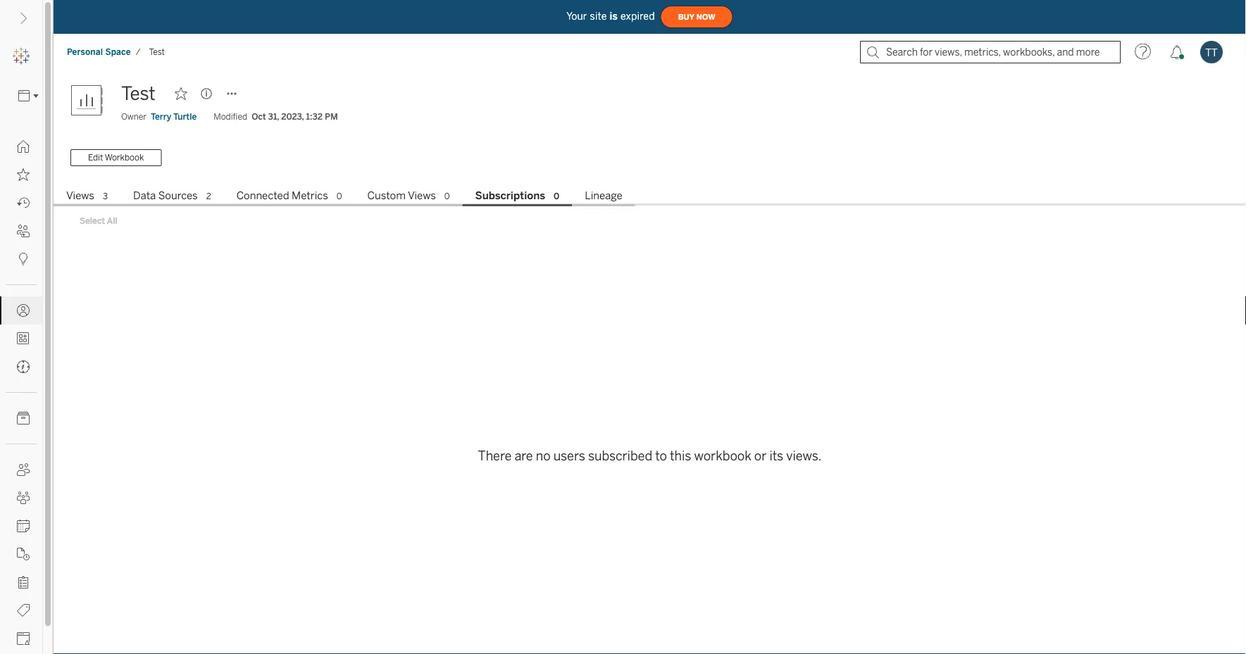 Task type: locate. For each thing, give the bounding box(es) containing it.
turtle
[[173, 112, 197, 122]]

pm
[[325, 112, 338, 122]]

sources
[[158, 190, 198, 202]]

custom
[[368, 190, 406, 202]]

workbook image
[[70, 80, 113, 122]]

subscribed
[[588, 449, 653, 464]]

test element
[[145, 47, 169, 57]]

to
[[656, 449, 667, 464]]

2 horizontal spatial 0
[[554, 191, 560, 202]]

2 views from the left
[[408, 190, 436, 202]]

0 right metrics
[[337, 191, 342, 202]]

modified oct 31, 2023, 1:32 pm
[[214, 112, 338, 122]]

there are no users subscribed to this workbook or its views.
[[478, 449, 822, 464]]

views left 3
[[66, 190, 94, 202]]

workbook
[[695, 449, 752, 464]]

test up owner
[[121, 83, 156, 105]]

3 0 from the left
[[554, 191, 560, 202]]

modified
[[214, 112, 248, 122]]

1 views from the left
[[66, 190, 94, 202]]

custom views
[[368, 190, 436, 202]]

0
[[337, 191, 342, 202], [445, 191, 450, 202], [554, 191, 560, 202]]

1 horizontal spatial 0
[[445, 191, 450, 202]]

1 horizontal spatial views
[[408, 190, 436, 202]]

0 horizontal spatial views
[[66, 190, 94, 202]]

there
[[478, 449, 512, 464]]

Search for views, metrics, workbooks, and more text field
[[861, 41, 1121, 63]]

1 0 from the left
[[337, 191, 342, 202]]

0 vertical spatial test
[[149, 47, 165, 57]]

edit workbook button
[[70, 149, 162, 166]]

0 right subscriptions
[[554, 191, 560, 202]]

lineage
[[585, 190, 623, 202]]

views right the "custom"
[[408, 190, 436, 202]]

2023,
[[281, 112, 304, 122]]

test
[[149, 47, 165, 57], [121, 83, 156, 105]]

edit workbook
[[88, 153, 144, 163]]

no
[[536, 449, 551, 464]]

0 for views
[[445, 191, 450, 202]]

site
[[590, 10, 607, 22]]

owner
[[121, 112, 147, 122]]

owner terry turtle
[[121, 112, 197, 122]]

0 right custom views in the left top of the page
[[445, 191, 450, 202]]

test right /
[[149, 47, 165, 57]]

2 0 from the left
[[445, 191, 450, 202]]

1 vertical spatial test
[[121, 83, 156, 105]]

are
[[515, 449, 533, 464]]

your site is expired
[[567, 10, 655, 22]]

all
[[107, 216, 117, 226]]

your
[[567, 10, 588, 22]]

data
[[133, 190, 156, 202]]

buy now
[[679, 13, 716, 21]]

oct
[[252, 112, 266, 122]]

personal
[[67, 47, 103, 57]]

data sources
[[133, 190, 198, 202]]

views
[[66, 190, 94, 202], [408, 190, 436, 202]]

0 horizontal spatial 0
[[337, 191, 342, 202]]

select all
[[80, 216, 117, 226]]



Task type: vqa. For each thing, say whether or not it's contained in the screenshot.
Model
no



Task type: describe. For each thing, give the bounding box(es) containing it.
workbook
[[105, 153, 144, 163]]

terry
[[151, 112, 172, 122]]

space
[[105, 47, 131, 57]]

views.
[[787, 449, 822, 464]]

navigation panel element
[[0, 42, 43, 655]]

/
[[136, 47, 141, 57]]

sub-spaces tab list
[[54, 188, 1247, 206]]

31,
[[268, 112, 279, 122]]

select all button
[[70, 213, 127, 230]]

or
[[755, 449, 767, 464]]

test inside main content
[[121, 83, 156, 105]]

subscriptions
[[476, 190, 546, 202]]

1:32
[[306, 112, 323, 122]]

this
[[670, 449, 692, 464]]

buy
[[679, 13, 695, 21]]

0 for metrics
[[337, 191, 342, 202]]

edit
[[88, 153, 103, 163]]

its
[[770, 449, 784, 464]]

terry turtle link
[[151, 111, 197, 123]]

connected
[[237, 190, 289, 202]]

expired
[[621, 10, 655, 22]]

users
[[554, 449, 586, 464]]

select
[[80, 216, 105, 226]]

personal space link
[[66, 46, 132, 58]]

now
[[697, 13, 716, 21]]

metrics
[[292, 190, 328, 202]]

connected metrics
[[237, 190, 328, 202]]

main navigation. press the up and down arrow keys to access links. element
[[0, 133, 42, 655]]

personal space /
[[67, 47, 141, 57]]

2
[[206, 191, 211, 202]]

3
[[103, 191, 108, 202]]

test main content
[[54, 70, 1247, 655]]

is
[[610, 10, 618, 22]]

buy now button
[[661, 6, 733, 28]]



